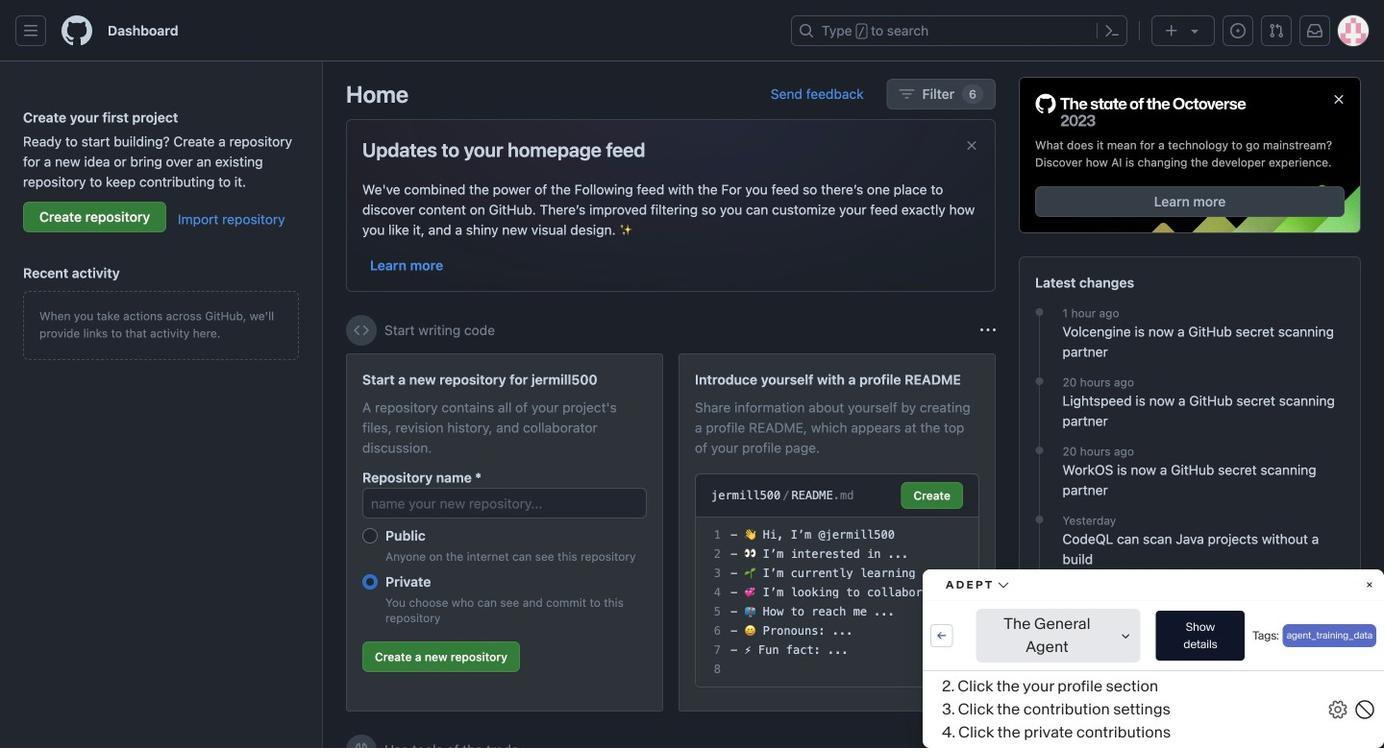 Task type: describe. For each thing, give the bounding box(es) containing it.
account element
[[0, 62, 323, 749]]

2 dot fill image from the top
[[1032, 374, 1047, 389]]

explore repositories navigation
[[1019, 630, 1361, 749]]

homepage image
[[62, 15, 92, 46]]

plus image
[[1164, 23, 1179, 38]]

3 dot fill image from the top
[[1032, 443, 1047, 459]]

git pull request image
[[1269, 23, 1284, 38]]

notifications image
[[1307, 23, 1323, 38]]



Task type: vqa. For each thing, say whether or not it's contained in the screenshot.
 Text Field
no



Task type: locate. For each thing, give the bounding box(es) containing it.
issue opened image
[[1230, 23, 1246, 38]]

triangle down image
[[1187, 23, 1202, 38]]

4 dot fill image from the top
[[1032, 512, 1047, 528]]

1 dot fill image from the top
[[1032, 305, 1047, 320]]

explore element
[[1019, 77, 1361, 749]]

command palette image
[[1104, 23, 1120, 38]]

dot fill image
[[1032, 305, 1047, 320], [1032, 374, 1047, 389], [1032, 443, 1047, 459], [1032, 512, 1047, 528]]



